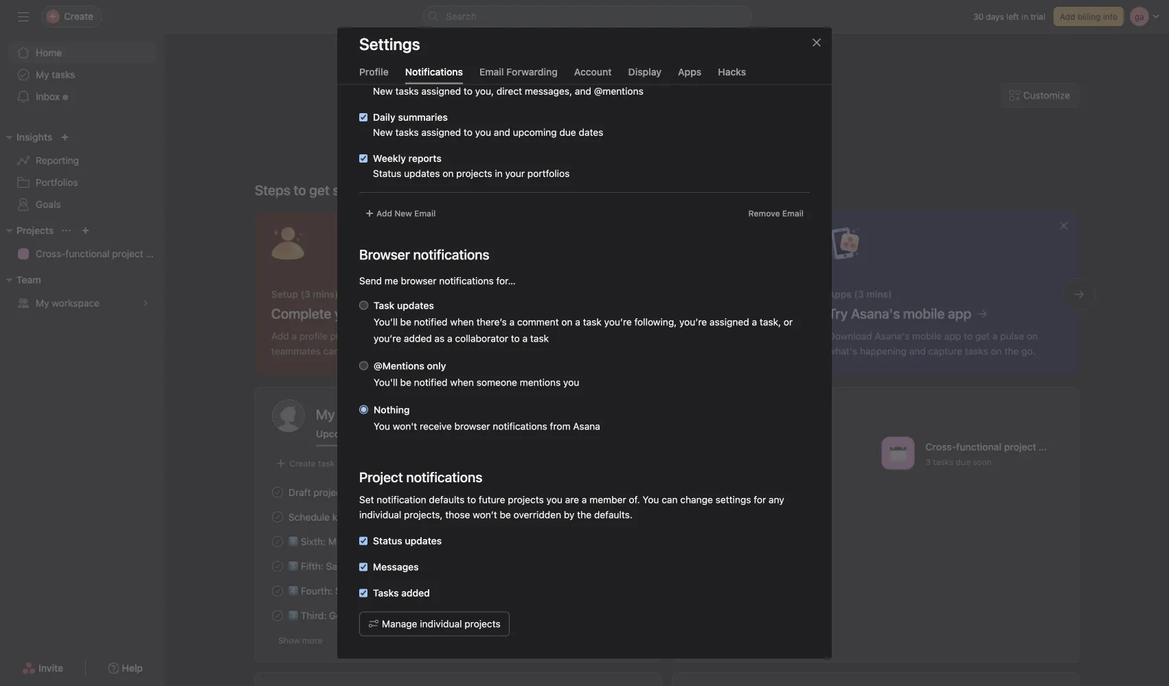 Task type: locate. For each thing, give the bounding box(es) containing it.
0 vertical spatial add
[[1060, 12, 1075, 21]]

1 vertical spatial functional
[[956, 442, 1002, 453]]

2 completed image from the top
[[269, 559, 286, 575]]

top
[[371, 586, 386, 597]]

be inside task updates you'll be notified when there's a comment on a task you're following, you're assigned a task, or you're added as a collaborator to a task
[[400, 317, 411, 328]]

be inside @mentions only you'll be notified when someone mentions you
[[400, 377, 411, 389]]

0 vertical spatial added
[[404, 334, 432, 345]]

in for 5️⃣ fifth: save time by collaborating in asana
[[446, 561, 453, 572]]

4 completed checkbox from the top
[[269, 608, 286, 625]]

0 vertical spatial you
[[475, 127, 491, 138]]

0 horizontal spatial asana
[[456, 561, 483, 572]]

@mentions
[[594, 86, 644, 97]]

0 vertical spatial due
[[559, 127, 576, 138]]

notified down only
[[414, 377, 448, 389]]

due inside daily summaries new tasks assigned to you and upcoming due dates
[[559, 127, 576, 138]]

when left someone
[[450, 377, 474, 389]]

in inside weekly reports status updates on projects in your portfolios
[[495, 168, 503, 180]]

2 completed image from the top
[[269, 534, 286, 551]]

task right create
[[318, 459, 335, 469]]

1 vertical spatial project
[[1004, 442, 1036, 453]]

2 vertical spatial project
[[314, 487, 345, 499]]

completed image
[[269, 485, 286, 501], [269, 534, 286, 551], [269, 584, 286, 600]]

3 completed image from the top
[[269, 584, 286, 600]]

1 horizontal spatial due
[[956, 458, 971, 467]]

display
[[628, 66, 662, 77]]

functional inside cross-functional project plan 3 tasks due soon
[[956, 442, 1002, 453]]

0 horizontal spatial functional
[[66, 248, 110, 260]]

completed image left draft
[[269, 485, 286, 501]]

oct
[[619, 488, 633, 498], [599, 513, 613, 522]]

new down daily
[[373, 127, 393, 138]]

of
[[388, 586, 397, 597]]

assigned inside task updates you'll be notified when there's a comment on a task you're following, you're assigned a task, or you're added as a collaborator to a task
[[710, 317, 749, 328]]

2 vertical spatial task
[[318, 459, 335, 469]]

1 vertical spatial cross-
[[926, 442, 956, 453]]

updates right task
[[397, 301, 434, 312]]

you down nothing
[[374, 421, 390, 433]]

updates
[[404, 168, 440, 180], [397, 301, 434, 312], [405, 536, 442, 548]]

remove
[[749, 209, 780, 219]]

completed image for 4️⃣
[[269, 584, 286, 600]]

2 vertical spatial updates
[[405, 536, 442, 548]]

to down comment
[[511, 334, 520, 345]]

completed checkbox left 5️⃣ on the left of the page
[[269, 559, 286, 575]]

completed checkbox left 6️⃣
[[269, 534, 286, 551]]

1 horizontal spatial plan
[[1039, 442, 1058, 453]]

0 vertical spatial work
[[355, 536, 376, 548]]

0 horizontal spatial work
[[355, 536, 376, 548]]

you're
[[604, 317, 632, 328], [679, 317, 707, 328], [374, 334, 401, 345]]

projects
[[16, 225, 54, 236]]

add down get started
[[376, 209, 392, 219]]

0 vertical spatial be
[[400, 317, 411, 328]]

None radio
[[359, 362, 368, 371]]

your
[[505, 168, 525, 180]]

projects up overridden
[[508, 495, 544, 506]]

good
[[568, 117, 620, 143]]

and for you
[[494, 127, 510, 138]]

oct left "24"
[[619, 488, 633, 498]]

cross- inside cross-functional project plan 3 tasks due soon
[[926, 442, 956, 453]]

by right 'messages' option
[[372, 561, 383, 572]]

completed checkbox left 3️⃣ in the bottom of the page
[[269, 608, 286, 625]]

you inside set notification defaults to future projects you are a member of. you can change settings for any individual projects, those won't be overridden by the defaults.
[[643, 495, 659, 506]]

4️⃣ fourth: stay on top of incoming work
[[289, 586, 464, 597]]

assigned down 'summaries'
[[421, 127, 461, 138]]

add
[[1060, 12, 1075, 21], [376, 209, 392, 219]]

0 vertical spatial project
[[112, 248, 143, 260]]

1 vertical spatial browser
[[454, 421, 490, 433]]

tasks right 3
[[933, 458, 954, 467]]

upcoming
[[513, 127, 557, 138]]

there's
[[477, 317, 507, 328]]

2 vertical spatial in
[[446, 561, 453, 572]]

status down weekly
[[373, 168, 401, 180]]

task right comment
[[583, 317, 602, 328]]

updates down projects, on the left bottom
[[405, 536, 442, 548]]

0 vertical spatial oct
[[619, 488, 633, 498]]

– right today
[[611, 488, 616, 498]]

by left the
[[564, 510, 575, 521]]

invite
[[39, 663, 63, 675]]

Completed checkbox
[[269, 485, 286, 501], [269, 584, 286, 600]]

1 vertical spatial completed image
[[269, 559, 286, 575]]

completed image left 5️⃣ on the left of the page
[[269, 559, 286, 575]]

0 horizontal spatial due
[[559, 127, 576, 138]]

updates down 'reports'
[[404, 168, 440, 180]]

5️⃣ fifth: save time by collaborating in asana
[[289, 561, 483, 572]]

when inside task updates you'll be notified when there's a comment on a task you're following, you're assigned a task, or you're added as a collaborator to a task
[[450, 317, 474, 328]]

projects for on
[[456, 168, 492, 180]]

1 vertical spatial notifications
[[493, 421, 547, 433]]

2 notified from the top
[[414, 377, 448, 389]]

email up you,
[[479, 66, 504, 77]]

teams element
[[0, 268, 165, 317]]

0 vertical spatial –
[[611, 488, 616, 498]]

0 horizontal spatial and
[[494, 127, 510, 138]]

0 vertical spatial notified
[[414, 317, 448, 328]]

0 horizontal spatial by
[[372, 561, 383, 572]]

tasks down 'summaries'
[[395, 127, 419, 138]]

functional for cross-functional project plan
[[66, 248, 110, 260]]

to up won't
[[467, 495, 476, 506]]

projects right sections
[[465, 619, 501, 631]]

30 days left in trial
[[973, 12, 1046, 21]]

added inside task updates you'll be notified when there's a comment on a task you're following, you're assigned a task, or you're added as a collaborator to a task
[[404, 334, 432, 345]]

0 vertical spatial assigned
[[421, 86, 461, 97]]

you right mentions at the bottom
[[563, 377, 579, 389]]

in left your at the top of page
[[495, 168, 503, 180]]

updates inside task updates you'll be notified when there's a comment on a task you're following, you're assigned a task, or you're added as a collaborator to a task
[[397, 301, 434, 312]]

team button
[[0, 272, 41, 289]]

my inside global element
[[36, 69, 49, 80]]

be right you'll
[[400, 317, 411, 328]]

project inside cross-functional project plan 3 tasks due soon
[[1004, 442, 1036, 453]]

1 completed checkbox from the top
[[269, 509, 286, 526]]

2 horizontal spatial you're
[[679, 317, 707, 328]]

2 my from the top
[[36, 298, 49, 309]]

you inside daily summaries new tasks assigned to you and upcoming due dates
[[475, 127, 491, 138]]

1 horizontal spatial email
[[479, 66, 504, 77]]

0 vertical spatial asana
[[573, 421, 600, 433]]

you're down you'll
[[374, 334, 401, 345]]

cross-
[[36, 248, 66, 260], [926, 442, 956, 453]]

notified up as
[[414, 317, 448, 328]]

you up weekly reports status updates on projects in your portfolios
[[475, 127, 491, 138]]

1 vertical spatial updates
[[397, 301, 434, 312]]

1 vertical spatial individual
[[420, 619, 462, 631]]

1 vertical spatial notified
[[414, 377, 448, 389]]

dates
[[579, 127, 603, 138]]

completed image left 3️⃣ in the bottom of the page
[[269, 608, 286, 625]]

upcoming
[[316, 429, 362, 440]]

status right status updates checkbox
[[373, 536, 402, 548]]

completed image for 5️⃣
[[269, 559, 286, 575]]

task
[[583, 317, 602, 328], [530, 334, 549, 345], [318, 459, 335, 469]]

1 completed image from the top
[[269, 509, 286, 526]]

and left upcoming
[[494, 127, 510, 138]]

projects inside set notification defaults to future projects you are a member of. you can change settings for any individual projects, those won't be overridden by the defaults.
[[508, 495, 544, 506]]

due left 'dates'
[[559, 127, 576, 138]]

None checkbox
[[359, 155, 368, 163]]

my up the inbox
[[36, 69, 49, 80]]

Tasks added checkbox
[[359, 590, 368, 598]]

3️⃣ third: get organized with sections
[[289, 611, 453, 622]]

on left top
[[357, 586, 368, 597]]

portfolios link
[[8, 172, 157, 194]]

6️⃣
[[289, 536, 298, 548]]

added left as
[[404, 334, 432, 345]]

2 vertical spatial assigned
[[710, 317, 749, 328]]

0 vertical spatial cross-
[[36, 248, 66, 260]]

my down team
[[36, 298, 49, 309]]

brief
[[347, 487, 368, 499]]

set notification defaults to future projects you are a member of. you can change settings for any individual projects, those won't be overridden by the defaults.
[[359, 495, 784, 521]]

you right the of.
[[643, 495, 659, 506]]

gary
[[724, 117, 766, 143]]

work up sections
[[443, 586, 464, 597]]

completed checkbox left the schedule
[[269, 509, 286, 526]]

Status updates checkbox
[[359, 538, 368, 546]]

1 vertical spatial my
[[36, 298, 49, 309]]

notifications left for…
[[439, 276, 494, 287]]

1 status from the top
[[373, 168, 401, 180]]

browser right receive
[[454, 421, 490, 433]]

1 vertical spatial asana
[[456, 561, 483, 572]]

2 vertical spatial new
[[395, 209, 412, 219]]

0 vertical spatial new
[[373, 86, 393, 97]]

assigned down notifications button
[[421, 86, 461, 97]]

added right of
[[401, 588, 430, 600]]

1 horizontal spatial browser
[[454, 421, 490, 433]]

and down account button
[[575, 86, 591, 97]]

1 when from the top
[[450, 317, 474, 328]]

3️⃣
[[289, 611, 298, 622]]

1 horizontal spatial –
[[628, 513, 633, 522]]

2 horizontal spatial on
[[562, 317, 573, 328]]

1 horizontal spatial asana
[[573, 421, 600, 433]]

only
[[427, 361, 446, 372]]

you're right following,
[[679, 317, 707, 328]]

won't
[[473, 510, 497, 521]]

5️⃣
[[289, 561, 298, 572]]

0 vertical spatial in
[[1022, 12, 1028, 21]]

0 vertical spatial by
[[564, 510, 575, 521]]

tasks
[[52, 69, 75, 80], [395, 86, 419, 97], [395, 127, 419, 138], [933, 458, 954, 467]]

you're left following,
[[604, 317, 632, 328]]

nothing you won't receive browser notifications from asana
[[374, 405, 600, 433]]

1 vertical spatial projects
[[508, 495, 544, 506]]

1 vertical spatial assigned
[[421, 127, 461, 138]]

search
[[446, 11, 477, 22]]

cross- up 3
[[926, 442, 956, 453]]

to left you,
[[464, 86, 473, 97]]

assigned left task,
[[710, 317, 749, 328]]

functional
[[66, 248, 110, 260], [956, 442, 1002, 453]]

browser inside "nothing you won't receive browser notifications from asana"
[[454, 421, 490, 433]]

settings
[[359, 34, 420, 54]]

notifications button
[[405, 66, 463, 84]]

Completed checkbox
[[269, 509, 286, 526], [269, 534, 286, 551], [269, 559, 286, 575], [269, 608, 286, 625]]

1 vertical spatial work
[[443, 586, 464, 597]]

asana down those
[[456, 561, 483, 572]]

updates for status
[[405, 536, 442, 548]]

plan inside cross-functional project plan 3 tasks due soon
[[1039, 442, 1058, 453]]

settings
[[716, 495, 751, 506]]

0 vertical spatial completed image
[[269, 509, 286, 526]]

work
[[355, 536, 376, 548], [443, 586, 464, 597]]

in right left
[[1022, 12, 1028, 21]]

0 horizontal spatial add
[[376, 209, 392, 219]]

and for messages,
[[575, 86, 591, 97]]

you for are
[[547, 495, 563, 506]]

to up weekly reports status updates on projects in your portfolios
[[464, 127, 473, 138]]

notifications left from
[[493, 421, 547, 433]]

my for my workspace
[[36, 298, 49, 309]]

to inside set notification defaults to future projects you are a member of. you can change settings for any individual projects, those won't be overridden by the defaults.
[[467, 495, 476, 506]]

afternoon,
[[625, 117, 720, 143]]

notified
[[414, 317, 448, 328], [414, 377, 448, 389]]

None radio
[[359, 302, 368, 311], [359, 406, 368, 415], [359, 302, 368, 311], [359, 406, 368, 415]]

2 completed checkbox from the top
[[269, 534, 286, 551]]

completed checkbox left "4️⃣" on the bottom left
[[269, 584, 286, 600]]

be inside set notification defaults to future projects you are a member of. you can change settings for any individual projects, those won't be overridden by the defaults.
[[500, 510, 511, 521]]

functional inside projects element
[[66, 248, 110, 260]]

cross- down projects
[[36, 248, 66, 260]]

1 horizontal spatial project
[[314, 487, 345, 499]]

1 horizontal spatial on
[[443, 168, 454, 180]]

2 horizontal spatial email
[[782, 209, 804, 219]]

asana right from
[[573, 421, 600, 433]]

3 completed checkbox from the top
[[269, 559, 286, 575]]

1 horizontal spatial you
[[643, 495, 659, 506]]

@mentions
[[374, 361, 424, 372]]

1 horizontal spatial in
[[495, 168, 503, 180]]

plan inside projects element
[[146, 248, 165, 260]]

a right are
[[582, 495, 587, 506]]

new down 'profile' button
[[373, 86, 393, 97]]

1 vertical spatial completed image
[[269, 534, 286, 551]]

for
[[754, 495, 766, 506]]

1 vertical spatial on
[[562, 317, 573, 328]]

status
[[373, 168, 401, 180], [373, 536, 402, 548]]

2 vertical spatial projects
[[465, 619, 501, 631]]

0 vertical spatial functional
[[66, 248, 110, 260]]

functional up soon
[[956, 442, 1002, 453]]

set
[[359, 495, 374, 506]]

or
[[784, 317, 793, 328]]

2 vertical spatial on
[[357, 586, 368, 597]]

insights element
[[0, 125, 165, 218]]

completed checkbox left draft
[[269, 485, 286, 501]]

cross-functional project plan link
[[8, 243, 165, 265]]

portfolios
[[527, 168, 570, 180]]

can
[[662, 495, 678, 506]]

0 vertical spatial status
[[373, 168, 401, 180]]

be down future
[[500, 510, 511, 521]]

summaries
[[398, 112, 448, 123]]

a right as
[[447, 334, 452, 345]]

get
[[329, 611, 345, 622]]

1 completed image from the top
[[269, 485, 286, 501]]

1 vertical spatial plan
[[1039, 442, 1058, 453]]

1 horizontal spatial functional
[[956, 442, 1002, 453]]

0 horizontal spatial individual
[[359, 510, 401, 521]]

0 horizontal spatial oct
[[599, 513, 613, 522]]

completed image left "4️⃣" on the bottom left
[[269, 584, 286, 600]]

0 vertical spatial on
[[443, 168, 454, 180]]

functional up teams element on the top of page
[[66, 248, 110, 260]]

and inside daily summaries new tasks assigned to you and upcoming due dates
[[494, 127, 510, 138]]

oct left 23
[[599, 513, 613, 522]]

assigned
[[421, 86, 461, 97], [421, 127, 461, 138], [710, 317, 749, 328]]

1 horizontal spatial individual
[[420, 619, 462, 631]]

on
[[443, 168, 454, 180], [562, 317, 573, 328], [357, 586, 368, 597]]

1 vertical spatial new
[[373, 127, 393, 138]]

work right the make
[[355, 536, 376, 548]]

browser down browser notifications
[[401, 276, 437, 287]]

nothing
[[374, 405, 410, 416]]

0 horizontal spatial project
[[112, 248, 143, 260]]

1 vertical spatial added
[[401, 588, 430, 600]]

completed image left the schedule
[[269, 509, 286, 526]]

0 vertical spatial projects
[[456, 168, 492, 180]]

projects inside weekly reports status updates on projects in your portfolios
[[456, 168, 492, 180]]

tasks
[[373, 588, 399, 600]]

add left "billing"
[[1060, 12, 1075, 21]]

email right remove
[[782, 209, 804, 219]]

when up 'collaborator'
[[450, 317, 474, 328]]

1 completed checkbox from the top
[[269, 485, 286, 501]]

2 when from the top
[[450, 377, 474, 389]]

you inside set notification defaults to future projects you are a member of. you can change settings for any individual projects, those won't be overridden by the defaults.
[[547, 495, 563, 506]]

organized
[[348, 611, 391, 622]]

0 vertical spatial my
[[36, 69, 49, 80]]

0 vertical spatial when
[[450, 317, 474, 328]]

projects
[[456, 168, 492, 180], [508, 495, 544, 506], [465, 619, 501, 631]]

1 horizontal spatial by
[[564, 510, 575, 521]]

send
[[359, 276, 382, 287]]

2 completed checkbox from the top
[[269, 584, 286, 600]]

1 my from the top
[[36, 69, 49, 80]]

email
[[479, 66, 504, 77], [414, 209, 436, 219], [782, 209, 804, 219]]

hacks
[[718, 66, 746, 77]]

0 horizontal spatial task
[[318, 459, 335, 469]]

on right comment
[[562, 317, 573, 328]]

1 vertical spatial task
[[530, 334, 549, 345]]

a
[[509, 317, 515, 328], [575, 317, 580, 328], [752, 317, 757, 328], [447, 334, 452, 345], [522, 334, 528, 345], [582, 495, 587, 506]]

be down @mentions
[[400, 377, 411, 389]]

0 vertical spatial individual
[[359, 510, 401, 521]]

my inside teams element
[[36, 298, 49, 309]]

completed image
[[269, 509, 286, 526], [269, 559, 286, 575], [269, 608, 286, 625]]

1 horizontal spatial add
[[1060, 12, 1075, 21]]

0 vertical spatial plan
[[146, 248, 165, 260]]

0 vertical spatial notifications
[[439, 276, 494, 287]]

you left are
[[547, 495, 563, 506]]

– left 25
[[628, 513, 633, 522]]

3 completed image from the top
[[269, 608, 286, 625]]

projects left your at the top of page
[[456, 168, 492, 180]]

due
[[559, 127, 576, 138], [956, 458, 971, 467]]

completed image left 6️⃣
[[269, 534, 286, 551]]

1 notified from the top
[[414, 317, 448, 328]]

when inside @mentions only you'll be notified when someone mentions you
[[450, 377, 474, 389]]

completed image for 6️⃣
[[269, 534, 286, 551]]

1 vertical spatial completed checkbox
[[269, 584, 286, 600]]

new up browser notifications
[[395, 209, 412, 219]]

in right collaborating
[[446, 561, 453, 572]]

customize button
[[1001, 83, 1079, 108]]

my tasks
[[36, 69, 75, 80]]

2 vertical spatial completed image
[[269, 584, 286, 600]]

completed checkbox for 3️⃣
[[269, 608, 286, 625]]

project notifications
[[359, 470, 483, 486]]

individual right with
[[420, 619, 462, 631]]

tasks down home
[[52, 69, 75, 80]]

notified inside task updates you'll be notified when there's a comment on a task you're following, you're assigned a task, or you're added as a collaborator to a task
[[414, 317, 448, 328]]

daily
[[373, 112, 396, 123]]

1 vertical spatial when
[[450, 377, 474, 389]]

2 vertical spatial completed image
[[269, 608, 286, 625]]

notified inside @mentions only you'll be notified when someone mentions you
[[414, 377, 448, 389]]

asana inside "nothing you won't receive browser notifications from asana"
[[573, 421, 600, 433]]

send me browser notifications for…
[[359, 276, 516, 287]]

show
[[278, 636, 300, 646]]

2 vertical spatial you
[[547, 495, 563, 506]]

show more button
[[272, 632, 329, 651]]

you,
[[475, 86, 494, 97]]

when for there's
[[450, 317, 474, 328]]

cross- inside projects element
[[36, 248, 66, 260]]

tasks inside daily summaries new tasks assigned to you and upcoming due dates
[[395, 127, 419, 138]]

cross- for cross-functional project plan
[[36, 248, 66, 260]]

email up browser notifications
[[414, 209, 436, 219]]

1 vertical spatial and
[[494, 127, 510, 138]]

team
[[16, 274, 41, 286]]

None checkbox
[[359, 114, 368, 122]]

task down comment
[[530, 334, 549, 345]]

on down 'summaries'
[[443, 168, 454, 180]]

due left soon
[[956, 458, 971, 467]]

a left task,
[[752, 317, 757, 328]]

2 vertical spatial be
[[500, 510, 511, 521]]

individual down 'set'
[[359, 510, 401, 521]]

remove email button
[[742, 204, 810, 224]]

and
[[575, 86, 591, 97], [494, 127, 510, 138]]

0 vertical spatial completed checkbox
[[269, 485, 286, 501]]

add billing info
[[1060, 12, 1118, 21]]



Task type: vqa. For each thing, say whether or not it's contained in the screenshot.
Full screen icon in the right of the page
no



Task type: describe. For each thing, give the bounding box(es) containing it.
projects for future
[[508, 495, 544, 506]]

someone
[[477, 377, 517, 389]]

projects,
[[404, 510, 443, 521]]

reports
[[408, 153, 442, 165]]

add billing info button
[[1054, 7, 1124, 26]]

schedule kickoff meeting
[[289, 512, 401, 523]]

october
[[656, 100, 698, 113]]

create task button
[[272, 454, 338, 474]]

my tasks link
[[316, 405, 644, 425]]

updates inside weekly reports status updates on projects in your portfolios
[[404, 168, 440, 180]]

receive
[[420, 421, 452, 433]]

steps
[[255, 182, 291, 198]]

a right comment
[[575, 317, 580, 328]]

completed checkbox for 5️⃣
[[269, 559, 286, 575]]

hide sidebar image
[[18, 11, 29, 22]]

manage
[[382, 619, 417, 631]]

are
[[565, 495, 579, 506]]

project for cross-functional project plan
[[112, 248, 143, 260]]

projects element
[[0, 218, 165, 268]]

fifth:
[[301, 561, 324, 572]]

completed checkbox for 6️⃣
[[269, 534, 286, 551]]

cross- for cross-functional project plan 3 tasks due soon
[[926, 442, 956, 453]]

functional for cross-functional project plan 3 tasks due soon
[[956, 442, 1002, 453]]

completed button
[[434, 429, 484, 447]]

profile button
[[359, 66, 389, 84]]

overdue button
[[379, 429, 418, 447]]

in for weekly reports status updates on projects in your portfolios
[[495, 168, 503, 180]]

sixth:
[[301, 536, 326, 548]]

notifications inside "nothing you won't receive browser notifications from asana"
[[493, 421, 547, 433]]

portfolios
[[36, 177, 78, 188]]

new inside daily summaries new tasks assigned to you and upcoming due dates
[[373, 127, 393, 138]]

on inside task updates you'll be notified when there's a comment on a task you're following, you're assigned a task, or you're added as a collaborator to a task
[[562, 317, 573, 328]]

forwarding
[[506, 66, 558, 77]]

those
[[445, 510, 470, 521]]

new inside button
[[395, 209, 412, 219]]

my for my tasks
[[36, 69, 49, 80]]

completed image for draft
[[269, 485, 286, 501]]

4️⃣
[[289, 586, 298, 597]]

insights
[[16, 132, 52, 143]]

account button
[[574, 66, 612, 84]]

collaborating
[[385, 561, 443, 572]]

following,
[[634, 317, 677, 328]]

updates for task
[[397, 301, 434, 312]]

invite button
[[13, 657, 72, 681]]

insights button
[[0, 129, 52, 146]]

calendar image
[[890, 446, 906, 462]]

close image
[[811, 37, 822, 48]]

search list box
[[422, 5, 752, 27]]

my workspace
[[36, 298, 100, 309]]

0 horizontal spatial browser
[[401, 276, 437, 287]]

plan for cross-functional project plan 3 tasks due soon
[[1039, 442, 1058, 453]]

collaborator
[[455, 334, 508, 345]]

make
[[328, 536, 352, 548]]

with
[[394, 611, 413, 622]]

plan for cross-functional project plan
[[146, 248, 165, 260]]

completed checkbox for 4️⃣
[[269, 584, 286, 600]]

a right there's
[[509, 317, 515, 328]]

to right steps
[[294, 182, 306, 198]]

today
[[586, 488, 609, 498]]

reporting
[[36, 155, 79, 166]]

0 horizontal spatial email
[[414, 209, 436, 219]]

1 horizontal spatial you're
[[604, 317, 632, 328]]

display button
[[628, 66, 662, 84]]

home link
[[8, 42, 157, 64]]

you'll
[[374, 317, 398, 328]]

me
[[385, 276, 398, 287]]

due inside cross-functional project plan 3 tasks due soon
[[956, 458, 971, 467]]

overridden
[[514, 510, 561, 521]]

notified for only
[[414, 377, 448, 389]]

my tasks
[[316, 407, 371, 423]]

add new email
[[376, 209, 436, 219]]

you'll
[[374, 377, 398, 389]]

individual inside button
[[420, 619, 462, 631]]

scroll card carousel right image
[[1074, 289, 1085, 300]]

status updates
[[373, 536, 442, 548]]

23
[[615, 513, 626, 522]]

workspace
[[52, 298, 100, 309]]

customize
[[1023, 90, 1070, 101]]

my tasks link
[[8, 64, 157, 86]]

project for cross-functional project plan 3 tasks due soon
[[1004, 442, 1036, 453]]

remove email
[[749, 209, 804, 219]]

tasks inside global element
[[52, 69, 75, 80]]

soon
[[973, 458, 992, 467]]

you inside "nothing you won't receive browser notifications from asana"
[[374, 421, 390, 433]]

a inside set notification defaults to future projects you are a member of. you can change settings for any individual projects, those won't be overridden by the defaults.
[[582, 495, 587, 506]]

by inside set notification defaults to future projects you are a member of. you can change settings for any individual projects, those won't be overridden by the defaults.
[[564, 510, 575, 521]]

you for and
[[475, 127, 491, 138]]

global element
[[0, 34, 165, 116]]

days
[[986, 12, 1004, 21]]

projects inside button
[[465, 619, 501, 631]]

0 horizontal spatial you're
[[374, 334, 401, 345]]

when for someone
[[450, 377, 474, 389]]

as
[[435, 334, 445, 345]]

2 status from the top
[[373, 536, 402, 548]]

inbox
[[36, 91, 60, 102]]

0 vertical spatial task
[[583, 317, 602, 328]]

tasks added
[[373, 588, 430, 600]]

individual inside set notification defaults to future projects you are a member of. you can change settings for any individual projects, those won't be overridden by the defaults.
[[359, 510, 401, 521]]

25
[[635, 513, 645, 522]]

the
[[577, 510, 592, 521]]

comment
[[517, 317, 559, 328]]

status inside weekly reports status updates on projects in your portfolios
[[373, 168, 401, 180]]

1 vertical spatial –
[[628, 513, 633, 522]]

to inside task updates you'll be notified when there's a comment on a task you're following, you're assigned a task, or you're added as a collaborator to a task
[[511, 334, 520, 345]]

1 horizontal spatial task
[[530, 334, 549, 345]]

upcoming button
[[316, 429, 362, 447]]

overdue
[[379, 429, 418, 440]]

tasks inside cross-functional project plan 3 tasks due soon
[[933, 458, 954, 467]]

0 horizontal spatial on
[[357, 586, 368, 597]]

from
[[550, 421, 571, 433]]

create task
[[289, 459, 335, 469]]

task inside button
[[318, 459, 335, 469]]

apps
[[678, 66, 702, 77]]

manage individual projects
[[382, 619, 501, 631]]

2 horizontal spatial in
[[1022, 12, 1028, 21]]

messages,
[[525, 86, 572, 97]]

asana for 5️⃣ fifth: save time by collaborating in asana
[[456, 561, 483, 572]]

completed checkbox for draft
[[269, 485, 286, 501]]

save
[[326, 561, 347, 572]]

defaults.
[[594, 510, 633, 521]]

email forwarding button
[[479, 66, 558, 84]]

defaults
[[429, 495, 465, 506]]

a down comment
[[522, 334, 528, 345]]

kickoff
[[332, 512, 362, 523]]

completed image for 3️⃣
[[269, 608, 286, 625]]

trial
[[1031, 12, 1046, 21]]

task
[[374, 301, 395, 312]]

be for you'll
[[400, 317, 411, 328]]

goals
[[36, 199, 61, 210]]

add for add billing info
[[1060, 12, 1075, 21]]

be for you'll
[[400, 377, 411, 389]]

inbox link
[[8, 86, 157, 108]]

apps button
[[678, 66, 702, 84]]

add profile photo image
[[272, 400, 305, 433]]

@mentions only you'll be notified when someone mentions you
[[374, 361, 579, 389]]

tasks up 'summaries'
[[395, 86, 419, 97]]

profile
[[359, 66, 389, 77]]

you inside @mentions only you'll be notified when someone mentions you
[[563, 377, 579, 389]]

1 vertical spatial oct
[[599, 513, 613, 522]]

Messages checkbox
[[359, 564, 368, 572]]

meeting
[[365, 512, 401, 523]]

completed image for schedule
[[269, 509, 286, 526]]

asana for nothing you won't receive browser notifications from asana
[[573, 421, 600, 433]]

1 vertical spatial by
[[372, 561, 383, 572]]

to inside daily summaries new tasks assigned to you and upcoming due dates
[[464, 127, 473, 138]]

cross-functional project plan 3 tasks due soon
[[926, 442, 1058, 467]]

completed checkbox for schedule
[[269, 509, 286, 526]]

manage individual projects button
[[359, 613, 510, 638]]

add for add new email
[[376, 209, 392, 219]]

assigned inside daily summaries new tasks assigned to you and upcoming due dates
[[421, 127, 461, 138]]

notified for updates
[[414, 317, 448, 328]]

1 horizontal spatial work
[[443, 586, 464, 597]]

weekly
[[373, 153, 406, 165]]

email forwarding
[[479, 66, 558, 77]]

on inside weekly reports status updates on projects in your portfolios
[[443, 168, 454, 180]]

hacks button
[[718, 66, 746, 84]]

today – oct 24
[[586, 488, 645, 498]]

daily summaries new tasks assigned to you and upcoming due dates
[[373, 112, 603, 138]]



